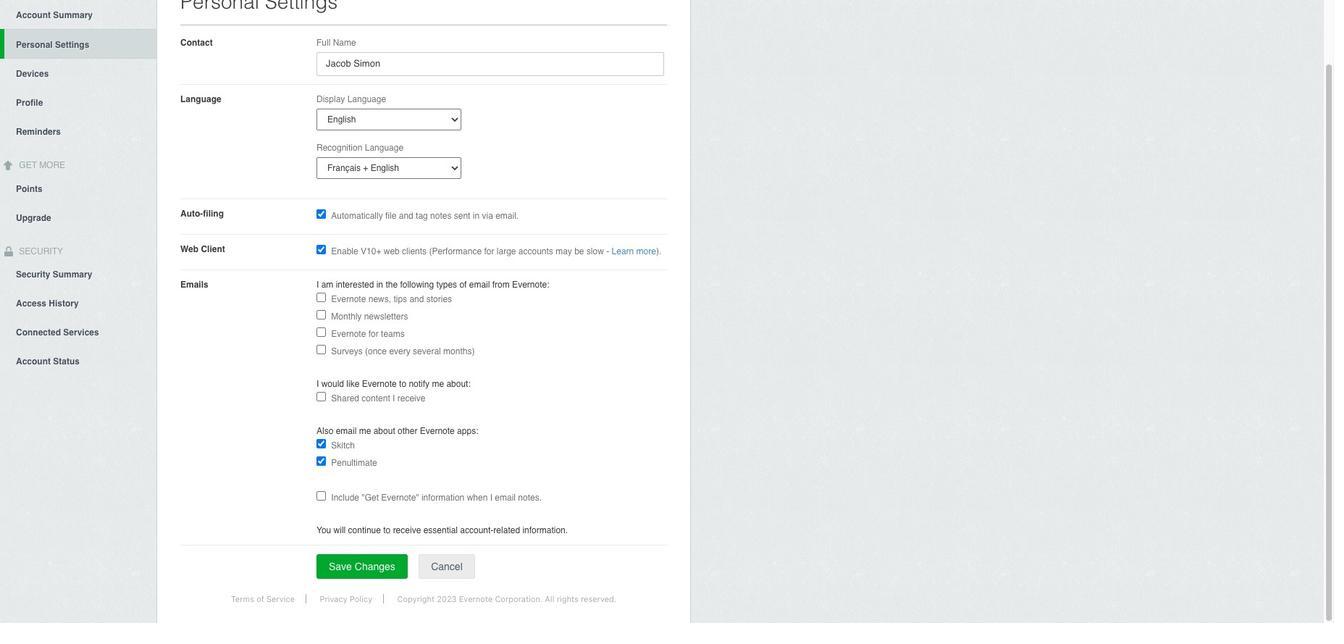 Task type: vqa. For each thing, say whether or not it's contained in the screenshot.
the Me inside the shared with me LINK
no



Task type: describe. For each thing, give the bounding box(es) containing it.
access history link
[[0, 289, 156, 318]]

connected services
[[16, 328, 99, 338]]

i right when
[[490, 493, 493, 503]]

interested
[[336, 280, 374, 290]]

1 vertical spatial email
[[336, 426, 357, 436]]

also
[[317, 426, 334, 436]]

auto-filing
[[180, 209, 224, 219]]

language for recognition
[[365, 143, 404, 153]]

summary for security summary
[[53, 270, 92, 280]]

learn
[[612, 246, 634, 256]]

i left am
[[317, 280, 319, 290]]

will
[[334, 525, 346, 535]]

personal settings
[[16, 40, 89, 50]]

copyright
[[397, 594, 435, 604]]

0 horizontal spatial in
[[377, 280, 383, 290]]

security summary link
[[0, 260, 156, 289]]

tag
[[416, 211, 428, 221]]

file
[[385, 211, 397, 221]]

recognition language
[[317, 143, 404, 153]]

enable v10+ web clients (performance for large accounts may be slow - learn more ).
[[331, 246, 662, 256]]

information
[[422, 493, 465, 503]]

0 vertical spatial to
[[399, 379, 407, 389]]

0 vertical spatial receive
[[398, 393, 426, 404]]

every
[[389, 346, 411, 356]]

surveys
[[331, 346, 363, 356]]

contact
[[180, 38, 213, 48]]

account status
[[16, 357, 80, 367]]

(once
[[365, 346, 387, 356]]

auto-
[[180, 209, 203, 219]]

0 horizontal spatial me
[[359, 426, 371, 436]]

content
[[362, 393, 390, 404]]

history
[[49, 299, 79, 309]]

terms of service
[[231, 594, 295, 604]]

sent
[[454, 211, 471, 221]]

reminders link
[[0, 116, 156, 145]]

access history
[[16, 299, 79, 309]]

stories
[[427, 294, 452, 304]]

Full Name text field
[[317, 52, 664, 76]]

).
[[656, 246, 662, 256]]

Automatically file and tag notes sent in via email. checkbox
[[317, 209, 326, 219]]

skitch
[[331, 440, 355, 451]]

automatically file and tag notes sent in via email.
[[331, 211, 519, 221]]

(performance
[[429, 246, 482, 256]]

1 vertical spatial for
[[369, 329, 379, 339]]

more
[[637, 246, 656, 256]]

Monthly newsletters checkbox
[[317, 310, 326, 319]]

profile link
[[0, 88, 156, 116]]

slow
[[587, 246, 604, 256]]

status
[[53, 357, 80, 367]]

evernote up surveys
[[331, 329, 366, 339]]

clients
[[402, 246, 427, 256]]

points
[[16, 184, 43, 194]]

security for security
[[17, 246, 63, 256]]

account status link
[[0, 347, 156, 376]]

emails
[[180, 280, 208, 290]]

connected services link
[[0, 318, 156, 347]]

tips
[[394, 294, 407, 304]]

1 vertical spatial and
[[410, 294, 424, 304]]

penultimate
[[331, 458, 377, 468]]

"get
[[362, 493, 379, 503]]

security summary
[[16, 270, 92, 280]]

name
[[333, 38, 356, 48]]

web client
[[180, 244, 225, 254]]

monthly
[[331, 312, 362, 322]]

get
[[19, 160, 37, 170]]

full name
[[317, 38, 356, 48]]

account for account status
[[16, 357, 51, 367]]

evernote:
[[512, 280, 550, 290]]

following
[[400, 280, 434, 290]]

settings
[[55, 40, 89, 50]]

2 horizontal spatial email
[[495, 493, 516, 503]]

about
[[374, 426, 395, 436]]

am
[[321, 280, 334, 290]]

you
[[317, 525, 331, 535]]

services
[[63, 328, 99, 338]]

0 vertical spatial email
[[469, 280, 490, 290]]

corporation.
[[495, 594, 543, 604]]

related
[[494, 525, 520, 535]]

i am interested in the following types of email from evernote:
[[317, 280, 550, 290]]

Penultimate checkbox
[[317, 456, 326, 466]]

0 vertical spatial in
[[473, 211, 480, 221]]

apps:
[[457, 426, 479, 436]]



Task type: locate. For each thing, give the bounding box(es) containing it.
newsletters
[[364, 312, 408, 322]]

2 vertical spatial email
[[495, 493, 516, 503]]

may
[[556, 246, 572, 256]]

evernote down interested
[[331, 294, 366, 304]]

0 horizontal spatial email
[[336, 426, 357, 436]]

reminders
[[16, 127, 61, 137]]

access
[[16, 299, 46, 309]]

all
[[545, 594, 555, 604]]

0 vertical spatial for
[[484, 246, 494, 256]]

receive
[[398, 393, 426, 404], [393, 525, 421, 535]]

rights
[[557, 594, 579, 604]]

0 horizontal spatial to
[[383, 525, 391, 535]]

recognition
[[317, 143, 363, 153]]

you will continue to receive essential account-related information.
[[317, 525, 568, 535]]

privacy
[[320, 594, 348, 604]]

1 horizontal spatial in
[[473, 211, 480, 221]]

and right file
[[399, 211, 414, 221]]

i
[[317, 280, 319, 290], [317, 379, 319, 389], [393, 393, 395, 404], [490, 493, 493, 503]]

notes.
[[518, 493, 542, 503]]

of right terms
[[257, 594, 264, 604]]

to right the continue at bottom
[[383, 525, 391, 535]]

display language
[[317, 94, 386, 104]]

about:
[[447, 379, 471, 389]]

receive down evernote"
[[393, 525, 421, 535]]

include
[[331, 493, 359, 503]]

Surveys (once every several months) checkbox
[[317, 345, 326, 354]]

points link
[[0, 174, 156, 203]]

enable
[[331, 246, 358, 256]]

1 horizontal spatial to
[[399, 379, 407, 389]]

language right "recognition"
[[365, 143, 404, 153]]

information.
[[523, 525, 568, 535]]

account-
[[460, 525, 494, 535]]

privacy policy
[[320, 594, 373, 604]]

email left from
[[469, 280, 490, 290]]

via
[[482, 211, 493, 221]]

security
[[17, 246, 63, 256], [16, 270, 50, 280]]

email left notes.
[[495, 493, 516, 503]]

personal
[[16, 40, 53, 50]]

1 vertical spatial receive
[[393, 525, 421, 535]]

include "get evernote" information when i email notes.
[[331, 493, 542, 503]]

0 vertical spatial security
[[17, 246, 63, 256]]

service
[[267, 594, 295, 604]]

continue
[[348, 525, 381, 535]]

1 vertical spatial in
[[377, 280, 383, 290]]

account summary link
[[0, 0, 156, 29]]

learn more link
[[612, 246, 656, 256]]

account
[[16, 10, 51, 20], [16, 357, 51, 367]]

personal settings link
[[4, 29, 156, 59]]

language right display
[[348, 94, 386, 104]]

automatically
[[331, 211, 383, 221]]

when
[[467, 493, 488, 503]]

security up the security summary
[[17, 246, 63, 256]]

from
[[493, 280, 510, 290]]

account for account summary
[[16, 10, 51, 20]]

1 horizontal spatial email
[[469, 280, 490, 290]]

Shared content I receive checkbox
[[317, 392, 326, 401]]

1 account from the top
[[16, 10, 51, 20]]

0 vertical spatial account
[[16, 10, 51, 20]]

evernote up "shared content i receive"
[[362, 379, 397, 389]]

Skitch checkbox
[[317, 439, 326, 448]]

i up the shared content i receive checkbox
[[317, 379, 319, 389]]

monthly newsletters
[[331, 312, 408, 322]]

types
[[436, 280, 457, 290]]

1 vertical spatial security
[[16, 270, 50, 280]]

in left the on the top left of the page
[[377, 280, 383, 290]]

shared content i receive
[[331, 393, 426, 404]]

evernote right 2023
[[459, 594, 493, 604]]

full
[[317, 38, 331, 48]]

None submit
[[317, 554, 408, 579]]

connected
[[16, 328, 61, 338]]

1 vertical spatial summary
[[53, 270, 92, 280]]

filing
[[203, 209, 224, 219]]

copyright 2023 evernote corporation. all rights reserved.
[[397, 594, 617, 604]]

terms of service link
[[220, 594, 306, 604]]

-
[[607, 246, 609, 256]]

0 vertical spatial of
[[460, 280, 467, 290]]

2 account from the top
[[16, 357, 51, 367]]

large
[[497, 246, 516, 256]]

summary up the access history "link"
[[53, 270, 92, 280]]

for left large
[[484, 246, 494, 256]]

upgrade link
[[0, 203, 156, 232]]

surveys (once every several months)
[[331, 346, 475, 356]]

i would like evernote to notify me about:
[[317, 379, 471, 389]]

i down i would like evernote to notify me about:
[[393, 393, 395, 404]]

evernote right other
[[420, 426, 455, 436]]

language down contact
[[180, 94, 221, 104]]

Evernote for teams checkbox
[[317, 327, 326, 337]]

evernote for teams
[[331, 329, 405, 339]]

security for security summary
[[16, 270, 50, 280]]

of
[[460, 280, 467, 290], [257, 594, 264, 604]]

other
[[398, 426, 418, 436]]

1 vertical spatial account
[[16, 357, 51, 367]]

months)
[[443, 346, 475, 356]]

notify
[[409, 379, 430, 389]]

for up (once
[[369, 329, 379, 339]]

language for display
[[348, 94, 386, 104]]

None checkbox
[[317, 245, 326, 254]]

of right types
[[460, 280, 467, 290]]

and down following
[[410, 294, 424, 304]]

evernote news, tips and stories
[[331, 294, 452, 304]]

account down connected
[[16, 357, 51, 367]]

v10+
[[361, 246, 381, 256]]

1 horizontal spatial of
[[460, 280, 467, 290]]

reserved.
[[581, 594, 617, 604]]

evernote
[[331, 294, 366, 304], [331, 329, 366, 339], [362, 379, 397, 389], [420, 426, 455, 436], [459, 594, 493, 604]]

display
[[317, 94, 345, 104]]

1 vertical spatial me
[[359, 426, 371, 436]]

more
[[39, 160, 65, 170]]

news,
[[369, 294, 391, 304]]

summary for account summary
[[53, 10, 93, 20]]

web
[[384, 246, 400, 256]]

and
[[399, 211, 414, 221], [410, 294, 424, 304]]

summary up personal settings link
[[53, 10, 93, 20]]

1 horizontal spatial for
[[484, 246, 494, 256]]

the
[[386, 280, 398, 290]]

0 horizontal spatial of
[[257, 594, 264, 604]]

to left notify
[[399, 379, 407, 389]]

Include "Get Evernote" information when I email notes. checkbox
[[317, 491, 326, 501]]

1 horizontal spatial me
[[432, 379, 444, 389]]

in left via
[[473, 211, 480, 221]]

email up skitch at the bottom of page
[[336, 426, 357, 436]]

summary
[[53, 10, 93, 20], [53, 270, 92, 280]]

account inside 'link'
[[16, 357, 51, 367]]

would
[[321, 379, 344, 389]]

0 vertical spatial and
[[399, 211, 414, 221]]

evernote"
[[381, 493, 419, 503]]

security up access
[[16, 270, 50, 280]]

privacy policy link
[[309, 594, 384, 604]]

1 vertical spatial of
[[257, 594, 264, 604]]

0 horizontal spatial for
[[369, 329, 379, 339]]

policy
[[350, 594, 373, 604]]

receive down notify
[[398, 393, 426, 404]]

me
[[432, 379, 444, 389], [359, 426, 371, 436]]

0 vertical spatial summary
[[53, 10, 93, 20]]

language
[[180, 94, 221, 104], [348, 94, 386, 104], [365, 143, 404, 153]]

None button
[[419, 554, 475, 579]]

1 vertical spatial to
[[383, 525, 391, 535]]

me right notify
[[432, 379, 444, 389]]

teams
[[381, 329, 405, 339]]

upgrade
[[16, 213, 51, 223]]

profile
[[16, 98, 43, 108]]

me left about
[[359, 426, 371, 436]]

get more
[[17, 160, 65, 170]]

account up personal
[[16, 10, 51, 20]]

0 vertical spatial me
[[432, 379, 444, 389]]

Evernote news, tips and stories checkbox
[[317, 293, 326, 302]]



